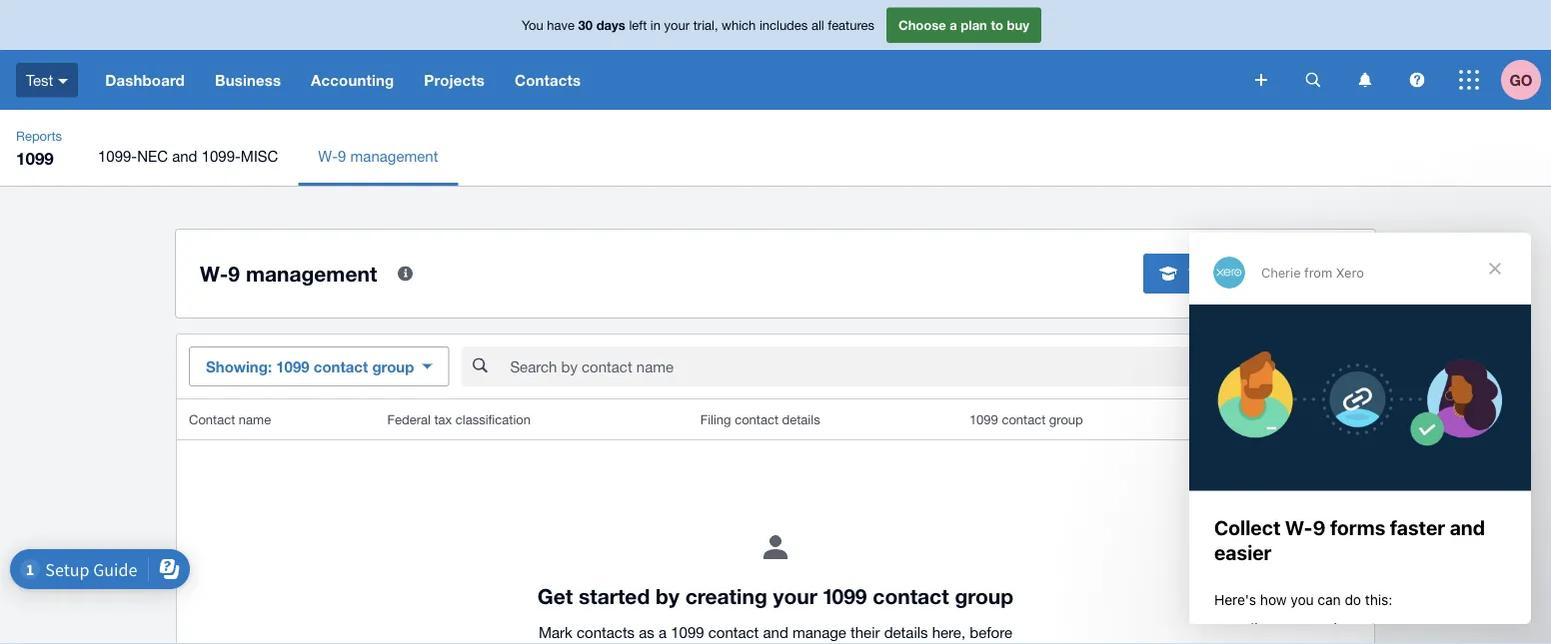 Task type: locate. For each thing, give the bounding box(es) containing it.
dashboard
[[105, 71, 185, 89]]

accounting button
[[296, 50, 409, 110]]

1099 inside popup button
[[276, 358, 309, 376]]

by
[[656, 584, 679, 609]]

showing:
[[206, 358, 272, 376]]

management up showing: 1099 contact group
[[246, 261, 377, 286]]

w- inside "w-9 management" link
[[318, 147, 338, 164]]

contact inside showing: 1099 contact group popup button
[[314, 358, 368, 376]]

w-9 management inside menu item
[[318, 147, 438, 164]]

0 horizontal spatial and
[[172, 147, 197, 164]]

details
[[782, 412, 820, 427], [884, 624, 928, 641]]

1 horizontal spatial your
[[773, 584, 817, 609]]

reports 1099
[[16, 128, 62, 168]]

classification
[[456, 412, 531, 427]]

a inside mark contacts as a 1099 contact and manage their details here, before
[[659, 624, 667, 641]]

accounting
[[311, 71, 394, 89]]

trial,
[[693, 17, 718, 33]]

0 vertical spatial group
[[372, 358, 414, 376]]

1 vertical spatial details
[[884, 624, 928, 641]]

1 horizontal spatial group
[[955, 584, 1014, 609]]

1099 right showing:
[[276, 358, 309, 376]]

1 horizontal spatial to
[[1233, 265, 1248, 283]]

0 horizontal spatial 1099-
[[98, 147, 137, 164]]

9 right for
[[1326, 265, 1334, 283]]

mark
[[539, 624, 573, 641]]

0 horizontal spatial details
[[782, 412, 820, 427]]

to left ask
[[1233, 265, 1248, 283]]

details right their
[[884, 624, 928, 641]]

1 horizontal spatial 9
[[338, 147, 346, 164]]

features
[[828, 17, 875, 33]]

showing: 1099 contact group button
[[189, 347, 449, 387]]

menu
[[78, 126, 1551, 186]]

your
[[664, 17, 690, 33], [773, 584, 817, 609]]

and down get started by creating your 1099 contact group
[[763, 624, 788, 641]]

and inside mark contacts as a 1099 contact and manage their details here, before
[[763, 624, 788, 641]]

1099 down reports link
[[16, 148, 54, 168]]

w- right for
[[1305, 265, 1326, 283]]

action
[[1301, 412, 1338, 427]]

choose
[[898, 17, 946, 33]]

navigation
[[90, 50, 1241, 110]]

1 svg image from the left
[[1306, 72, 1321, 87]]

to
[[991, 17, 1003, 33], [1233, 265, 1248, 283]]

to inside banner
[[991, 17, 1003, 33]]

1099 down 'search by contact name' field
[[969, 412, 998, 427]]

group
[[372, 358, 414, 376], [1049, 412, 1083, 427], [955, 584, 1014, 609]]

0 vertical spatial to
[[991, 17, 1003, 33]]

you have 30 days left in your trial, which includes all features
[[522, 17, 875, 33]]

1 vertical spatial w-9 management
[[200, 261, 377, 286]]

1 vertical spatial a
[[659, 624, 667, 641]]

test button
[[0, 50, 90, 110]]

2 svg image from the left
[[1359, 72, 1372, 87]]

30
[[578, 17, 593, 33]]

buy
[[1007, 17, 1029, 33]]

navigation containing dashboard
[[90, 50, 1241, 110]]

get started by creating your 1099 contact group
[[538, 584, 1014, 609]]

svg image
[[1306, 72, 1321, 87], [1359, 72, 1372, 87]]

contact
[[314, 358, 368, 376], [735, 412, 779, 427], [1002, 412, 1046, 427], [873, 584, 949, 609], [708, 624, 759, 641]]

contacts
[[577, 624, 635, 641]]

w-9 management down accounting
[[318, 147, 438, 164]]

2 horizontal spatial w-
[[1305, 265, 1326, 283]]

management
[[350, 147, 438, 164], [246, 261, 377, 286]]

1 horizontal spatial details
[[884, 624, 928, 641]]

menu containing 1099-nec and 1099-misc
[[78, 126, 1551, 186]]

contact
[[189, 412, 235, 427]]

0 vertical spatial details
[[782, 412, 820, 427]]

0 vertical spatial your
[[664, 17, 690, 33]]

0 horizontal spatial group
[[372, 358, 414, 376]]

w-9 management
[[318, 147, 438, 164], [200, 261, 377, 286]]

1 horizontal spatial 1099-
[[202, 147, 241, 164]]

0 horizontal spatial to
[[991, 17, 1003, 33]]

w-
[[318, 147, 338, 164], [200, 261, 228, 286], [1305, 265, 1326, 283]]

w-9 management up showing: 1099 contact group
[[200, 261, 377, 286]]

w- up showing:
[[200, 261, 228, 286]]

1 horizontal spatial w-
[[318, 147, 338, 164]]

1 horizontal spatial a
[[950, 17, 957, 33]]

0 horizontal spatial your
[[664, 17, 690, 33]]

management down accounting dropdown button
[[350, 147, 438, 164]]

svg image
[[1459, 70, 1479, 90], [1410, 72, 1425, 87], [1255, 74, 1267, 86], [58, 79, 68, 84]]

to left buy
[[991, 17, 1003, 33]]

1099-nec and 1099-misc link
[[78, 126, 298, 186]]

1 horizontal spatial svg image
[[1359, 72, 1372, 87]]

in
[[650, 17, 661, 33]]

choose a plan to buy
[[898, 17, 1029, 33]]

1099 right as
[[671, 624, 704, 641]]

1099- right nec
[[202, 147, 241, 164]]

your inside list of 1099 contacts element
[[773, 584, 817, 609]]

0 horizontal spatial a
[[659, 624, 667, 641]]

2 horizontal spatial group
[[1049, 412, 1083, 427]]

9
[[338, 147, 346, 164], [228, 261, 240, 286], [1326, 265, 1334, 283]]

go button
[[1501, 50, 1551, 110]]

which
[[722, 17, 756, 33]]

0 horizontal spatial 9
[[228, 261, 240, 286]]

contacts button
[[500, 50, 596, 110]]

have
[[547, 17, 575, 33]]

0 horizontal spatial svg image
[[1306, 72, 1321, 87]]

contacts
[[515, 71, 581, 89]]

9 inside menu item
[[338, 147, 346, 164]]

to inside button
[[1233, 265, 1248, 283]]

mark contacts as a 1099 contact and manage their details here, before
[[539, 624, 1012, 645]]

9 up showing:
[[228, 261, 240, 286]]

9 down accounting dropdown button
[[338, 147, 346, 164]]

started
[[579, 584, 650, 609]]

and
[[172, 147, 197, 164], [763, 624, 788, 641]]

when
[[1189, 265, 1229, 283]]

1 vertical spatial group
[[1049, 412, 1083, 427]]

details right filing
[[782, 412, 820, 427]]

creating
[[685, 584, 767, 609]]

left
[[629, 17, 647, 33]]

and right nec
[[172, 147, 197, 164]]

your up mark contacts as a 1099 contact and manage their details here, before
[[773, 584, 817, 609]]

1 horizontal spatial and
[[763, 624, 788, 641]]

w- right 'misc'
[[318, 147, 338, 164]]

you
[[522, 17, 543, 33]]

1 vertical spatial to
[[1233, 265, 1248, 283]]

dialog
[[1189, 233, 1531, 625]]

2 1099- from the left
[[202, 147, 241, 164]]

0 vertical spatial and
[[172, 147, 197, 164]]

2 horizontal spatial 9
[[1326, 265, 1334, 283]]

nec
[[137, 147, 168, 164]]

as
[[639, 624, 654, 641]]

2 vertical spatial group
[[955, 584, 1014, 609]]

0 vertical spatial a
[[950, 17, 957, 33]]

all
[[811, 17, 824, 33]]

reports link
[[8, 126, 70, 146]]

1099
[[16, 148, 54, 168], [276, 358, 309, 376], [969, 412, 998, 427], [823, 584, 867, 609], [671, 624, 704, 641]]

test
[[26, 71, 53, 89]]

a right as
[[659, 624, 667, 641]]

tax
[[434, 412, 452, 427]]

here,
[[932, 624, 966, 641]]

9 inside button
[[1326, 265, 1334, 283]]

your right in
[[664, 17, 690, 33]]

name
[[239, 412, 271, 427]]

0 vertical spatial w-9 management
[[318, 147, 438, 164]]

their
[[851, 624, 880, 641]]

1099-
[[98, 147, 137, 164], [202, 147, 241, 164]]

0 vertical spatial management
[[350, 147, 438, 164]]

details inside mark contacts as a 1099 contact and manage their details here, before
[[884, 624, 928, 641]]

1 vertical spatial and
[[763, 624, 788, 641]]

filing
[[700, 412, 731, 427]]

1 vertical spatial your
[[773, 584, 817, 609]]

projects
[[424, 71, 485, 89]]

when to ask for w-9
[[1189, 265, 1334, 283]]

a
[[950, 17, 957, 33], [659, 624, 667, 641]]

svg image inside test popup button
[[58, 79, 68, 84]]

1099- right reports 1099 on the top
[[98, 147, 137, 164]]

includes
[[759, 17, 808, 33]]

business
[[215, 71, 281, 89]]

w- inside when to ask for w-9 button
[[1305, 265, 1326, 283]]

go
[[1510, 71, 1533, 89]]

management inside menu item
[[350, 147, 438, 164]]

banner
[[0, 0, 1551, 110]]

a left plan
[[950, 17, 957, 33]]



Task type: vqa. For each thing, say whether or not it's contained in the screenshot.
Go back to last organisation at the left top
no



Task type: describe. For each thing, give the bounding box(es) containing it.
dashboard link
[[90, 50, 200, 110]]

1099 inside mark contacts as a 1099 contact and manage their details here, before
[[671, 624, 704, 641]]

contact name
[[189, 412, 271, 427]]

projects button
[[409, 50, 500, 110]]

days
[[596, 17, 625, 33]]

1099 up their
[[823, 584, 867, 609]]

misc
[[241, 147, 278, 164]]

your inside banner
[[664, 17, 690, 33]]

w-9 management link
[[298, 126, 458, 186]]

business button
[[200, 50, 296, 110]]

group inside popup button
[[372, 358, 414, 376]]

list of 1099 contacts element
[[177, 400, 1374, 645]]

for
[[1281, 265, 1301, 283]]

navigation inside banner
[[90, 50, 1241, 110]]

plan
[[961, 17, 987, 33]]

w-9 management menu item
[[298, 126, 458, 186]]

federal
[[387, 412, 431, 427]]

filing contact details
[[700, 412, 820, 427]]

showing: 1099 contact group
[[206, 358, 414, 376]]

a inside banner
[[950, 17, 957, 33]]

get
[[538, 584, 573, 609]]

1099-nec and 1099-misc
[[98, 147, 278, 164]]

contact inside mark contacts as a 1099 contact and manage their details here, before
[[708, 624, 759, 641]]

before
[[970, 624, 1012, 641]]

1099 inside reports 1099
[[16, 148, 54, 168]]

1 vertical spatial management
[[246, 261, 377, 286]]

banner containing dashboard
[[0, 0, 1551, 110]]

manage
[[793, 624, 846, 641]]

1099 contact group
[[969, 412, 1083, 427]]

0 horizontal spatial w-
[[200, 261, 228, 286]]

reports
[[16, 128, 62, 143]]

Search by contact name field
[[508, 348, 1362, 386]]

1 1099- from the left
[[98, 147, 137, 164]]

w-9 management information image
[[385, 254, 425, 294]]

ask
[[1252, 265, 1277, 283]]

when to ask for w-9 button
[[1144, 254, 1351, 294]]

federal tax classification
[[387, 412, 531, 427]]



